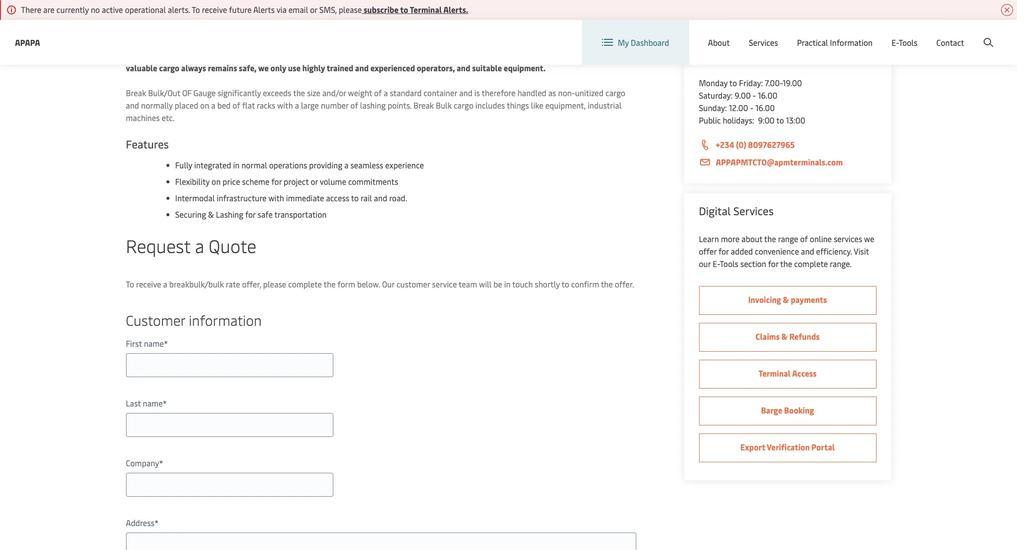 Task type: vqa. For each thing, say whether or not it's contained in the screenshot.
Feedback
no



Task type: locate. For each thing, give the bounding box(es) containing it.
break bulk/out of gauge significantly exceeds the size and/or weight of a standard container and is therefore handled as non-unitized cargo and normally placed on a bed of flat racks with a large number of lashing points. break bulk cargo includes things like equipment, industrial machines etc.
[[126, 87, 626, 123]]

your down my
[[617, 50, 633, 61]]

and down online
[[802, 246, 815, 257]]

1 vertical spatial complete
[[288, 279, 322, 290]]

Company text field
[[126, 473, 333, 497]]

apapa inside apm terminals apapa has a specialist team and equipment ready to load and unload your out-of-gauge or break bulk cargo. to ensure your valuable cargo always remains safe, we only use highly trained and experienced operators, and suitable equipment.
[[182, 50, 205, 61]]

please right sms,
[[339, 4, 362, 15]]

to right alerts. on the left of page
[[192, 4, 200, 15]]

claims & refunds
[[756, 331, 820, 342]]

16.00 up 9:00
[[756, 102, 775, 113]]

0 vertical spatial on
[[200, 100, 209, 111]]

1 vertical spatial &
[[783, 294, 790, 305]]

gauge right of
[[193, 87, 216, 98]]

public
[[699, 115, 721, 126]]

below.
[[357, 279, 380, 290]]

road.
[[389, 192, 408, 203]]

a left large
[[295, 100, 299, 111]]

for down more
[[719, 246, 729, 257]]

export verification portal
[[741, 442, 835, 453]]

0 horizontal spatial we
[[258, 62, 269, 73]]

name right last
[[143, 398, 163, 409]]

name
[[144, 338, 164, 349], [143, 398, 163, 409]]

the left size
[[293, 87, 305, 98]]

and down out-
[[457, 62, 471, 73]]

0 vertical spatial name
[[144, 338, 164, 349]]

cargo down container
[[454, 100, 474, 111]]

cargo up industrial
[[606, 87, 626, 98]]

terminal left alerts.
[[410, 4, 442, 15]]

login / create account link
[[900, 20, 999, 49]]

1 horizontal spatial break
[[414, 100, 434, 111]]

0 horizontal spatial cargo
[[159, 62, 180, 73]]

1 horizontal spatial in
[[505, 279, 511, 290]]

of right 'range'
[[801, 233, 808, 244]]

0 vertical spatial gauge
[[480, 50, 503, 61]]

team inside apm terminals apapa has a specialist team and equipment ready to load and unload your out-of-gauge or break bulk cargo. to ensure your valuable cargo always remains safe, we only use highly trained and experienced operators, and suitable equipment.
[[264, 50, 283, 61]]

1 vertical spatial tools
[[720, 258, 739, 269]]

equipment,
[[546, 100, 586, 111]]

0 vertical spatial to
[[192, 4, 200, 15]]

break inside apm terminals apapa has a specialist team and equipment ready to load and unload your out-of-gauge or break bulk cargo. to ensure your valuable cargo always remains safe, we only use highly trained and experienced operators, and suitable equipment.
[[514, 50, 535, 61]]

0 vertical spatial customer
[[699, 52, 747, 67]]

1 horizontal spatial apapa
[[182, 50, 205, 61]]

services
[[834, 233, 863, 244]]

switch location button
[[721, 29, 794, 40]]

& right claims
[[782, 331, 788, 342]]

0 horizontal spatial on
[[200, 100, 209, 111]]

the up convenience
[[765, 233, 777, 244]]

1 horizontal spatial to
[[192, 4, 200, 15]]

0 vertical spatial e-
[[892, 37, 899, 48]]

0 vertical spatial break
[[514, 50, 535, 61]]

1 horizontal spatial terminal
[[759, 368, 791, 379]]

tools left login
[[899, 37, 918, 48]]

bulk down container
[[436, 100, 452, 111]]

to inside apm terminals apapa has a specialist team and equipment ready to load and unload your out-of-gauge or break bulk cargo. to ensure your valuable cargo always remains safe, we only use highly trained and experienced operators, and suitable equipment.
[[580, 50, 589, 61]]

or up 'equipment.' on the top
[[504, 50, 512, 61]]

0 horizontal spatial bulk
[[436, 100, 452, 111]]

we up visit
[[865, 233, 875, 244]]

0 horizontal spatial complete
[[288, 279, 322, 290]]

& for securing
[[208, 209, 214, 220]]

terminal access
[[759, 368, 817, 379]]

active
[[102, 4, 123, 15]]

gauge up 'suitable'
[[480, 50, 503, 61]]

0 horizontal spatial customer
[[126, 311, 185, 330]]

0 vertical spatial terminal
[[410, 4, 442, 15]]

digital
[[699, 203, 731, 218]]

online
[[810, 233, 832, 244]]

terminal inside terminal access link
[[759, 368, 791, 379]]

1 horizontal spatial customer
[[699, 52, 747, 67]]

1 vertical spatial apapa
[[182, 50, 205, 61]]

1 horizontal spatial cargo
[[454, 100, 474, 111]]

2 horizontal spatial to
[[580, 50, 589, 61]]

0 horizontal spatial to
[[126, 279, 134, 290]]

unitized
[[575, 87, 604, 98]]

2 vertical spatial or
[[311, 176, 318, 187]]

break up 'equipment.' on the top
[[514, 50, 535, 61]]

complete down efficiency.
[[795, 258, 829, 269]]

information
[[189, 311, 262, 330]]

we inside learn more about the range of online services we offer for added convenience and efficiency. visit our e-tools section for the complete range.
[[865, 233, 875, 244]]

1 horizontal spatial e-
[[892, 37, 899, 48]]

monday
[[699, 77, 728, 88]]

16.00
[[759, 90, 778, 101], [756, 102, 775, 113]]

barge booking
[[762, 405, 815, 416]]

9.00
[[735, 90, 751, 101]]

0 vertical spatial services
[[749, 37, 779, 48]]

in up price
[[233, 160, 240, 171]]

touch
[[513, 279, 533, 290]]

volume
[[320, 176, 347, 187]]

break down container
[[414, 100, 434, 111]]

cargo down 'terminals' at the top of page
[[159, 62, 180, 73]]

includes
[[476, 100, 505, 111]]

& for invoicing
[[783, 294, 790, 305]]

offer.
[[615, 279, 635, 290]]

about button
[[709, 20, 730, 65]]

1 vertical spatial in
[[505, 279, 511, 290]]

name for first name
[[144, 338, 164, 349]]

0 horizontal spatial your
[[434, 50, 450, 61]]

in
[[233, 160, 240, 171], [505, 279, 511, 290]]

login / create account
[[918, 29, 999, 40]]

on right "placed"
[[200, 100, 209, 111]]

alerts.
[[444, 4, 469, 15]]

1 vertical spatial receive
[[136, 279, 161, 290]]

the down convenience
[[781, 258, 793, 269]]

and right rail
[[374, 192, 388, 203]]

0 horizontal spatial terminal
[[410, 4, 442, 15]]

& right invoicing
[[783, 294, 790, 305]]

1 vertical spatial customer
[[126, 311, 185, 330]]

last
[[126, 398, 141, 409]]

- right '9.00'
[[753, 90, 757, 101]]

1 horizontal spatial on
[[212, 176, 221, 187]]

be
[[494, 279, 503, 290]]

0 horizontal spatial please
[[263, 279, 286, 290]]

e-tools
[[892, 37, 918, 48]]

complete
[[795, 258, 829, 269], [288, 279, 322, 290]]

form
[[338, 279, 355, 290]]

the left offer.
[[601, 279, 613, 290]]

1 vertical spatial e-
[[713, 258, 720, 269]]

section
[[741, 258, 767, 269]]

terminal left access
[[759, 368, 791, 379]]

company
[[126, 458, 159, 469]]

1 horizontal spatial receive
[[202, 4, 227, 15]]

close alert image
[[1002, 4, 1014, 16]]

integrated
[[194, 160, 231, 171]]

with inside break bulk/out of gauge significantly exceeds the size and/or weight of a standard container and is therefore handled as non-unitized cargo and normally placed on a bed of flat racks with a large number of lashing points. break bulk cargo includes things like equipment, industrial machines etc.
[[277, 100, 293, 111]]

create
[[945, 29, 968, 40]]

1 horizontal spatial tools
[[899, 37, 918, 48]]

or left sms,
[[310, 4, 318, 15]]

Address text field
[[126, 533, 637, 551]]

1 horizontal spatial your
[[617, 50, 633, 61]]

of down weight at the top
[[351, 100, 358, 111]]

e- right our
[[713, 258, 720, 269]]

to down request
[[126, 279, 134, 290]]

things
[[507, 100, 529, 111]]

bed
[[217, 100, 231, 111]]

e- inside learn more about the range of online services we offer for added convenience and efficiency. visit our e-tools section for the complete range.
[[713, 258, 720, 269]]

apm terminals apapa has a specialist team and equipment ready to load and unload your out-of-gauge or break bulk cargo. to ensure your valuable cargo always remains safe, we only use highly trained and experienced operators, and suitable equipment.
[[126, 50, 633, 73]]

bulk left the cargo.
[[537, 50, 554, 61]]

and left the is
[[459, 87, 473, 98]]

team left will at the left bottom
[[459, 279, 478, 290]]

about
[[742, 233, 763, 244]]

customer for customer information
[[126, 311, 185, 330]]

1 vertical spatial bulk
[[436, 100, 452, 111]]

with
[[277, 100, 293, 111], [269, 192, 284, 203]]

0 vertical spatial with
[[277, 100, 293, 111]]

bulk/out
[[148, 87, 180, 98]]

break up normally on the top of the page
[[126, 87, 146, 98]]

0 vertical spatial receive
[[202, 4, 227, 15]]

apapa up always
[[182, 50, 205, 61]]

standard
[[390, 87, 422, 98]]

0 vertical spatial in
[[233, 160, 240, 171]]

customer up 'first name'
[[126, 311, 185, 330]]

we left only
[[258, 62, 269, 73]]

non-
[[559, 87, 575, 98]]

- right the 12.00
[[751, 102, 754, 113]]

a up lashing
[[384, 87, 388, 98]]

0 horizontal spatial gauge
[[193, 87, 216, 98]]

0 horizontal spatial e-
[[713, 258, 720, 269]]

experience
[[386, 160, 424, 171]]

appapmtcto@apmterminals.com
[[716, 157, 843, 168]]

2 vertical spatial break
[[414, 100, 434, 111]]

offer,
[[242, 279, 261, 290]]

of left flat
[[233, 100, 240, 111]]

0 vertical spatial tools
[[899, 37, 918, 48]]

9:00
[[759, 115, 775, 126]]

e- left login
[[892, 37, 899, 48]]

for down convenience
[[769, 258, 779, 269]]

0 vertical spatial cargo
[[159, 62, 180, 73]]

1 vertical spatial please
[[263, 279, 286, 290]]

receive down request
[[136, 279, 161, 290]]

on inside break bulk/out of gauge significantly exceeds the size and/or weight of a standard container and is therefore handled as non-unitized cargo and normally placed on a bed of flat racks with a large number of lashing points. break bulk cargo includes things like equipment, industrial machines etc.
[[200, 100, 209, 111]]

2 horizontal spatial cargo
[[606, 87, 626, 98]]

0 vertical spatial complete
[[795, 258, 829, 269]]

0 vertical spatial &
[[208, 209, 214, 220]]

0 vertical spatial bulk
[[537, 50, 554, 61]]

1 horizontal spatial bulk
[[537, 50, 554, 61]]

0 horizontal spatial apapa
[[15, 37, 40, 48]]

1 vertical spatial gauge
[[193, 87, 216, 98]]

0 vertical spatial please
[[339, 4, 362, 15]]

apapa down the there
[[15, 37, 40, 48]]

project
[[284, 176, 309, 187]]

1 horizontal spatial we
[[865, 233, 875, 244]]

to right the cargo.
[[580, 50, 589, 61]]

Last name text field
[[126, 413, 333, 437]]

1 vertical spatial to
[[580, 50, 589, 61]]

1 vertical spatial or
[[504, 50, 512, 61]]

apapa link
[[15, 36, 40, 49]]

the
[[293, 87, 305, 98], [765, 233, 777, 244], [781, 258, 793, 269], [324, 279, 336, 290], [601, 279, 613, 290]]

&
[[208, 209, 214, 220], [783, 294, 790, 305], [782, 331, 788, 342]]

shortly
[[535, 279, 560, 290]]

please right offer,
[[263, 279, 286, 290]]

has
[[207, 50, 220, 61]]

subscribe to terminal alerts. link
[[362, 4, 469, 15]]

price
[[223, 176, 240, 187]]

& left lashing
[[208, 209, 214, 220]]

tools down added
[[720, 258, 739, 269]]

handled
[[518, 87, 547, 98]]

your up operators,
[[434, 50, 450, 61]]

appapmtcto@apmterminals.com link
[[699, 156, 877, 169]]

1 vertical spatial name
[[143, 398, 163, 409]]

added
[[731, 246, 754, 257]]

1 horizontal spatial team
[[459, 279, 478, 290]]

flat
[[242, 100, 255, 111]]

of up lashing
[[374, 87, 382, 98]]

with down exceeds
[[277, 100, 293, 111]]

2 horizontal spatial break
[[514, 50, 535, 61]]

with down flexibility on price scheme for project or volume commitments
[[269, 192, 284, 203]]

team up only
[[264, 50, 283, 61]]

cargo
[[159, 62, 180, 73], [606, 87, 626, 98], [454, 100, 474, 111]]

16.00 down 7.00-
[[759, 90, 778, 101]]

1 horizontal spatial complete
[[795, 258, 829, 269]]

customer down about
[[699, 52, 747, 67]]

my
[[618, 37, 629, 48]]

therefore
[[482, 87, 516, 98]]

a right "has"
[[222, 50, 226, 61]]

1 vertical spatial we
[[865, 233, 875, 244]]

to left load
[[364, 50, 372, 61]]

receive left future
[[202, 4, 227, 15]]

address
[[126, 518, 155, 529]]

account
[[969, 29, 999, 40]]

intermodal infrastructure with immediate access to rail and road.
[[175, 192, 408, 203]]

or right project
[[311, 176, 318, 187]]

in right be
[[505, 279, 511, 290]]

and
[[285, 50, 298, 61], [391, 50, 405, 61], [355, 62, 369, 73], [457, 62, 471, 73], [459, 87, 473, 98], [126, 100, 139, 111], [374, 192, 388, 203], [802, 246, 815, 257]]

2 vertical spatial &
[[782, 331, 788, 342]]

more
[[722, 233, 740, 244]]

the inside break bulk/out of gauge significantly exceeds the size and/or weight of a standard container and is therefore handled as non-unitized cargo and normally placed on a bed of flat racks with a large number of lashing points. break bulk cargo includes things like equipment, industrial machines etc.
[[293, 87, 305, 98]]

0 vertical spatial we
[[258, 62, 269, 73]]

of inside learn more about the range of online services we offer for added convenience and efficiency. visit our e-tools section for the complete range.
[[801, 233, 808, 244]]

your
[[434, 50, 450, 61], [617, 50, 633, 61]]

learn
[[699, 233, 720, 244]]

safe,
[[239, 62, 257, 73]]

we inside apm terminals apapa has a specialist team and equipment ready to load and unload your out-of-gauge or break bulk cargo. to ensure your valuable cargo always remains safe, we only use highly trained and experienced operators, and suitable equipment.
[[258, 62, 269, 73]]

First name text field
[[126, 354, 333, 378]]

0 vertical spatial apapa
[[15, 37, 40, 48]]

1 vertical spatial break
[[126, 87, 146, 98]]

2 vertical spatial cargo
[[454, 100, 474, 111]]

0 vertical spatial team
[[264, 50, 283, 61]]

name right first
[[144, 338, 164, 349]]

0 horizontal spatial receive
[[136, 279, 161, 290]]

on left price
[[212, 176, 221, 187]]

gauge inside apm terminals apapa has a specialist team and equipment ready to load and unload your out-of-gauge or break bulk cargo. to ensure your valuable cargo always remains safe, we only use highly trained and experienced operators, and suitable equipment.
[[480, 50, 503, 61]]

0 horizontal spatial tools
[[720, 258, 739, 269]]

19.00
[[783, 77, 803, 88]]

valuable
[[126, 62, 157, 73]]

break
[[514, 50, 535, 61], [126, 87, 146, 98], [414, 100, 434, 111]]

1 horizontal spatial gauge
[[480, 50, 503, 61]]

0 horizontal spatial team
[[264, 50, 283, 61]]

for left project
[[272, 176, 282, 187]]

gauge inside break bulk/out of gauge significantly exceeds the size and/or weight of a standard container and is therefore handled as non-unitized cargo and normally placed on a bed of flat racks with a large number of lashing points. break bulk cargo includes things like equipment, industrial machines etc.
[[193, 87, 216, 98]]

1 vertical spatial terminal
[[759, 368, 791, 379]]

complete left form
[[288, 279, 322, 290]]



Task type: describe. For each thing, give the bounding box(es) containing it.
tools inside dropdown button
[[899, 37, 918, 48]]

to right shortly
[[562, 279, 570, 290]]

racks
[[257, 100, 276, 111]]

of
[[182, 87, 192, 98]]

visit
[[854, 246, 870, 257]]

about
[[709, 37, 730, 48]]

first
[[126, 338, 142, 349]]

for left safe
[[245, 209, 256, 220]]

operators,
[[417, 62, 455, 73]]

last name
[[126, 398, 163, 409]]

safe
[[258, 209, 273, 220]]

& for claims
[[782, 331, 788, 342]]

email
[[289, 4, 308, 15]]

friday:
[[740, 77, 764, 88]]

contact
[[937, 37, 965, 48]]

verification
[[767, 442, 810, 453]]

customer
[[397, 279, 430, 290]]

bulk inside apm terminals apapa has a specialist team and equipment ready to load and unload your out-of-gauge or break bulk cargo. to ensure your valuable cargo always remains safe, we only use highly trained and experienced operators, and suitable equipment.
[[537, 50, 554, 61]]

1 vertical spatial -
[[751, 102, 754, 113]]

global
[[826, 29, 849, 40]]

always
[[181, 62, 206, 73]]

suitable
[[472, 62, 502, 73]]

currently
[[57, 4, 89, 15]]

service
[[749, 52, 785, 67]]

specialist
[[228, 50, 262, 61]]

0 vertical spatial or
[[310, 4, 318, 15]]

operational
[[125, 4, 166, 15]]

weight
[[348, 87, 372, 98]]

to inside apm terminals apapa has a specialist team and equipment ready to load and unload your out-of-gauge or break bulk cargo. to ensure your valuable cargo always remains safe, we only use highly trained and experienced operators, and suitable equipment.
[[364, 50, 372, 61]]

features
[[126, 137, 169, 152]]

confirm
[[572, 279, 600, 290]]

transportation
[[275, 209, 327, 220]]

barge
[[762, 405, 783, 416]]

to up '9.00'
[[730, 77, 738, 88]]

invoicing & payments link
[[699, 286, 877, 315]]

equipment.
[[504, 62, 546, 73]]

1 vertical spatial team
[[459, 279, 478, 290]]

name for last name
[[143, 398, 163, 409]]

learn more about the range of online services we offer for added convenience and efficiency. visit our e-tools section for the complete range.
[[699, 233, 875, 269]]

2 vertical spatial to
[[126, 279, 134, 290]]

login
[[918, 29, 938, 40]]

alerts.
[[168, 4, 190, 15]]

rate
[[226, 279, 240, 290]]

13:00
[[787, 115, 806, 126]]

2 your from the left
[[617, 50, 633, 61]]

a left breakbulk/bulk
[[163, 279, 167, 290]]

flexibility
[[175, 176, 210, 187]]

securing & lashing for safe transportation
[[175, 209, 327, 220]]

fully
[[175, 160, 192, 171]]

via
[[277, 4, 287, 15]]

global menu
[[826, 29, 871, 40]]

a left seamless
[[345, 160, 349, 171]]

and inside learn more about the range of online services we offer for added convenience and efficiency. visit our e-tools section for the complete range.
[[802, 246, 815, 257]]

to right subscribe
[[400, 4, 409, 15]]

future
[[229, 4, 252, 15]]

12.00
[[729, 102, 749, 113]]

lashing
[[360, 100, 386, 111]]

0 horizontal spatial in
[[233, 160, 240, 171]]

and down ready
[[355, 62, 369, 73]]

digital services
[[699, 203, 774, 218]]

to right 9:00
[[777, 115, 785, 126]]

invoicing & payments
[[749, 294, 828, 305]]

large
[[301, 100, 319, 111]]

complete inside learn more about the range of online services we offer for added convenience and efficiency. visit our e-tools section for the complete range.
[[795, 258, 829, 269]]

remains
[[208, 62, 237, 73]]

1 your from the left
[[434, 50, 450, 61]]

monday to friday: 7.00-19.00 saturday: 9.00 - 16.00 sunday: 12.00 - 16.00 public holidays:  9:00 to 13:00
[[699, 77, 806, 126]]

container
[[424, 87, 458, 98]]

trained
[[327, 62, 354, 73]]

1 vertical spatial services
[[734, 203, 774, 218]]

0 vertical spatial 16.00
[[759, 90, 778, 101]]

practical
[[798, 37, 829, 48]]

+234 (0) 8097627965
[[716, 139, 795, 150]]

experienced
[[371, 62, 415, 73]]

8097627965
[[749, 139, 795, 150]]

7.00-
[[765, 77, 783, 88]]

ready
[[341, 50, 362, 61]]

securing
[[175, 209, 206, 220]]

of-
[[469, 50, 480, 61]]

terminals
[[145, 50, 181, 61]]

will
[[479, 279, 492, 290]]

invoicing
[[749, 294, 782, 305]]

claims
[[756, 331, 780, 342]]

0 vertical spatial -
[[753, 90, 757, 101]]

the left form
[[324, 279, 336, 290]]

first name
[[126, 338, 164, 349]]

ensure
[[590, 50, 615, 61]]

size
[[307, 87, 321, 98]]

1 vertical spatial cargo
[[606, 87, 626, 98]]

or inside apm terminals apapa has a specialist team and equipment ready to load and unload your out-of-gauge or break bulk cargo. to ensure your valuable cargo always remains safe, we only use highly trained and experienced operators, and suitable equipment.
[[504, 50, 512, 61]]

providing
[[309, 160, 343, 171]]

menu
[[850, 29, 871, 40]]

equipment
[[300, 50, 340, 61]]

cargo inside apm terminals apapa has a specialist team and equipment ready to load and unload your out-of-gauge or break bulk cargo. to ensure your valuable cargo always remains safe, we only use highly trained and experienced operators, and suitable equipment.
[[159, 62, 180, 73]]

saturday:
[[699, 90, 733, 101]]

highly
[[303, 62, 325, 73]]

1 horizontal spatial please
[[339, 4, 362, 15]]

tools inside learn more about the range of online services we offer for added convenience and efficiency. visit our e-tools section for the complete range.
[[720, 258, 739, 269]]

1 vertical spatial 16.00
[[756, 102, 775, 113]]

seamless
[[351, 160, 384, 171]]

normally
[[141, 100, 173, 111]]

customer for customer service
[[699, 52, 747, 67]]

export verification portal link
[[699, 434, 877, 463]]

global menu button
[[804, 20, 881, 50]]

and/or
[[323, 87, 346, 98]]

and up use
[[285, 50, 298, 61]]

export
[[741, 442, 766, 453]]

bulk inside break bulk/out of gauge significantly exceeds the size and/or weight of a standard container and is therefore handled as non-unitized cargo and normally placed on a bed of flat racks with a large number of lashing points. break bulk cargo includes things like equipment, industrial machines etc.
[[436, 100, 452, 111]]

e- inside dropdown button
[[892, 37, 899, 48]]

as
[[549, 87, 557, 98]]

a left bed
[[211, 100, 215, 111]]

portal
[[812, 442, 835, 453]]

to left rail
[[351, 192, 359, 203]]

there are currently no active operational alerts. to receive future alerts via email or sms, please subscribe to terminal alerts.
[[21, 4, 469, 15]]

1 vertical spatial on
[[212, 176, 221, 187]]

1 vertical spatial with
[[269, 192, 284, 203]]

efficiency.
[[817, 246, 853, 257]]

intermodal
[[175, 192, 215, 203]]

points.
[[388, 100, 412, 111]]

request a quote
[[126, 233, 257, 258]]

offer
[[699, 246, 717, 257]]

sunday:
[[699, 102, 728, 113]]

a down securing
[[195, 233, 204, 258]]

and up experienced
[[391, 50, 405, 61]]

a inside apm terminals apapa has a specialist team and equipment ready to load and unload your out-of-gauge or break bulk cargo. to ensure your valuable cargo always remains safe, we only use highly trained and experienced operators, and suitable equipment.
[[222, 50, 226, 61]]

0 horizontal spatial break
[[126, 87, 146, 98]]

and up machines
[[126, 100, 139, 111]]

breakbulk/bulk
[[169, 279, 224, 290]]

information
[[831, 37, 873, 48]]

are
[[43, 4, 55, 15]]



